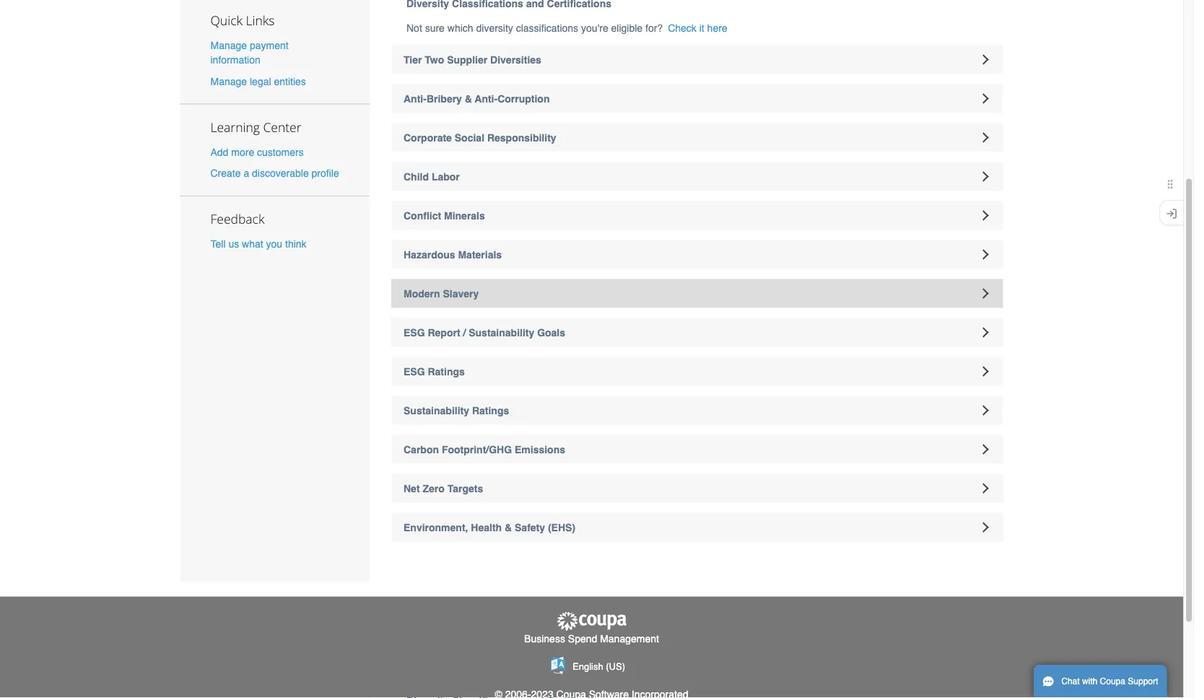 Task type: locate. For each thing, give the bounding box(es) containing it.
esg ratings heading
[[391, 357, 1003, 386]]

you're
[[581, 22, 609, 34]]

tier
[[404, 54, 422, 65]]

anti- down tier
[[404, 93, 427, 104]]

slavery
[[443, 288, 479, 299]]

0 horizontal spatial anti-
[[404, 93, 427, 104]]

manage inside manage payment information
[[210, 40, 247, 51]]

&
[[465, 93, 472, 104], [505, 522, 512, 533]]

social
[[455, 132, 485, 143]]

child labor
[[404, 171, 460, 182]]

hazardous materials button
[[391, 240, 1003, 269]]

carbon footprint/ghg emissions
[[404, 444, 565, 455]]

ratings up carbon footprint/ghg emissions
[[472, 405, 509, 416]]

diversities
[[490, 54, 542, 65]]

sustainability right /
[[469, 327, 535, 338]]

tier two supplier diversities
[[404, 54, 542, 65]]

support
[[1128, 677, 1159, 687]]

esg inside dropdown button
[[404, 366, 425, 377]]

& left safety
[[505, 522, 512, 533]]

anti-bribery & anti-corruption button
[[391, 84, 1003, 113]]

management
[[600, 633, 659, 645]]

tell us what you think button
[[210, 237, 307, 251]]

esg for esg report / sustainability goals
[[404, 327, 425, 338]]

ratings inside dropdown button
[[472, 405, 509, 416]]

bribery
[[427, 93, 462, 104]]

manage legal entities
[[210, 75, 306, 87]]

0 horizontal spatial ratings
[[428, 366, 465, 377]]

ratings inside dropdown button
[[428, 366, 465, 377]]

esg up sustainability ratings
[[404, 366, 425, 377]]

sustainability
[[469, 327, 535, 338], [404, 405, 469, 416]]

net zero targets
[[404, 483, 483, 494]]

environment, health & safety (ehs) button
[[391, 513, 1003, 542]]

0 vertical spatial &
[[465, 93, 472, 104]]

& right the bribery
[[465, 93, 472, 104]]

coupa
[[1100, 677, 1126, 687]]

environment, health & safety (ehs) heading
[[391, 513, 1003, 542]]

manage
[[210, 40, 247, 51], [210, 75, 247, 87]]

chat
[[1062, 677, 1080, 687]]

corporate social responsibility
[[404, 132, 556, 143]]

1 vertical spatial ratings
[[472, 405, 509, 416]]

1 vertical spatial manage
[[210, 75, 247, 87]]

esg report / sustainability goals button
[[391, 318, 1003, 347]]

manage for manage payment information
[[210, 40, 247, 51]]

corporate
[[404, 132, 452, 143]]

targets
[[447, 483, 483, 494]]

for?
[[646, 22, 663, 34]]

child
[[404, 171, 429, 182]]

learning
[[210, 118, 260, 135]]

1 esg from the top
[[404, 327, 425, 338]]

labor
[[432, 171, 460, 182]]

0 vertical spatial ratings
[[428, 366, 465, 377]]

esg inside dropdown button
[[404, 327, 425, 338]]

& for safety
[[505, 522, 512, 533]]

1 vertical spatial &
[[505, 522, 512, 533]]

manage up information
[[210, 40, 247, 51]]

1 vertical spatial sustainability
[[404, 405, 469, 416]]

add more customers
[[210, 146, 304, 158]]

0 vertical spatial esg
[[404, 327, 425, 338]]

carbon footprint/ghg emissions heading
[[391, 435, 1003, 464]]

esg left report
[[404, 327, 425, 338]]

& for anti-
[[465, 93, 472, 104]]

minerals
[[444, 210, 485, 221]]

1 horizontal spatial anti-
[[475, 93, 498, 104]]

discoverable
[[252, 167, 309, 179]]

esg
[[404, 327, 425, 338], [404, 366, 425, 377]]

1 manage from the top
[[210, 40, 247, 51]]

eligible
[[611, 22, 643, 34]]

footprint/ghg
[[442, 444, 512, 455]]

manage for manage legal entities
[[210, 75, 247, 87]]

corporate social responsibility heading
[[391, 123, 1003, 152]]

2 manage from the top
[[210, 75, 247, 87]]

ratings down report
[[428, 366, 465, 377]]

hazardous materials
[[404, 249, 502, 260]]

create
[[210, 167, 241, 179]]

net zero targets button
[[391, 474, 1003, 503]]

anti- up corporate social responsibility
[[475, 93, 498, 104]]

0 vertical spatial sustainability
[[469, 327, 535, 338]]

conflict minerals button
[[391, 201, 1003, 230]]

sustainability ratings button
[[391, 396, 1003, 425]]

which
[[448, 22, 473, 34]]

not
[[407, 22, 422, 34]]

sustainability ratings
[[404, 405, 509, 416]]

feedback
[[210, 210, 265, 227]]

check
[[668, 22, 697, 34]]

materials
[[458, 249, 502, 260]]

payment
[[250, 40, 289, 51]]

2 esg from the top
[[404, 366, 425, 377]]

think
[[285, 238, 307, 250]]

diversity
[[476, 22, 513, 34]]

conflict minerals
[[404, 210, 485, 221]]

(ehs)
[[548, 522, 576, 533]]

chat with coupa support
[[1062, 677, 1159, 687]]

1 vertical spatial esg
[[404, 366, 425, 377]]

manage down information
[[210, 75, 247, 87]]

0 vertical spatial manage
[[210, 40, 247, 51]]

create a discoverable profile link
[[210, 167, 339, 179]]

1 horizontal spatial &
[[505, 522, 512, 533]]

0 horizontal spatial &
[[465, 93, 472, 104]]

& inside dropdown button
[[505, 522, 512, 533]]

create a discoverable profile
[[210, 167, 339, 179]]

check it here link
[[668, 21, 728, 35]]

1 horizontal spatial ratings
[[472, 405, 509, 416]]

manage payment information
[[210, 40, 289, 66]]

ratings for esg ratings
[[428, 366, 465, 377]]

with
[[1082, 677, 1098, 687]]

sustainability down esg ratings
[[404, 405, 469, 416]]

ratings
[[428, 366, 465, 377], [472, 405, 509, 416]]

goals
[[537, 327, 565, 338]]

conflict
[[404, 210, 441, 221]]

information
[[210, 54, 261, 66]]

what
[[242, 238, 263, 250]]

& inside dropdown button
[[465, 93, 472, 104]]

health
[[471, 522, 502, 533]]



Task type: describe. For each thing, give the bounding box(es) containing it.
spend
[[568, 633, 597, 645]]

safety
[[515, 522, 545, 533]]

chat with coupa support button
[[1034, 665, 1167, 698]]

2 anti- from the left
[[475, 93, 498, 104]]

a
[[244, 167, 249, 179]]

esg for esg ratings
[[404, 366, 425, 377]]

ratings for sustainability ratings
[[472, 405, 509, 416]]

zero
[[423, 483, 445, 494]]

quick
[[210, 12, 243, 29]]

english
[[573, 661, 603, 672]]

net
[[404, 483, 420, 494]]

/
[[463, 327, 466, 338]]

entities
[[274, 75, 306, 87]]

manage payment information link
[[210, 40, 289, 66]]

responsibility
[[487, 132, 556, 143]]

esg report / sustainability goals
[[404, 327, 565, 338]]

(us)
[[606, 661, 625, 672]]

net zero targets heading
[[391, 474, 1003, 503]]

anti-bribery & anti-corruption heading
[[391, 84, 1003, 113]]

profile
[[312, 167, 339, 179]]

you
[[266, 238, 282, 250]]

tell us what you think
[[210, 238, 307, 250]]

supplier
[[447, 54, 488, 65]]

hazardous
[[404, 249, 455, 260]]

report
[[428, 327, 460, 338]]

not sure which diversity classifications you're eligible for? check it here
[[407, 22, 728, 34]]

esg ratings
[[404, 366, 465, 377]]

customers
[[257, 146, 304, 158]]

manage legal entities link
[[210, 75, 306, 87]]

esg report / sustainability goals heading
[[391, 318, 1003, 347]]

here
[[707, 22, 728, 34]]

modern slavery heading
[[391, 279, 1003, 308]]

modern
[[404, 288, 440, 299]]

coupa supplier portal image
[[556, 611, 628, 632]]

sustainability inside heading
[[469, 327, 535, 338]]

sure
[[425, 22, 445, 34]]

tier two supplier diversities button
[[391, 45, 1003, 74]]

business
[[524, 633, 565, 645]]

tell
[[210, 238, 226, 250]]

tier two supplier diversities heading
[[391, 45, 1003, 74]]

modern slavery button
[[391, 279, 1003, 308]]

child labor button
[[391, 162, 1003, 191]]

corporate social responsibility button
[[391, 123, 1003, 152]]

sustainability inside heading
[[404, 405, 469, 416]]

environment,
[[404, 522, 468, 533]]

legal
[[250, 75, 271, 87]]

more
[[231, 146, 254, 158]]

conflict minerals heading
[[391, 201, 1003, 230]]

business spend management
[[524, 633, 659, 645]]

esg ratings button
[[391, 357, 1003, 386]]

classifications
[[516, 22, 578, 34]]

anti-bribery & anti-corruption
[[404, 93, 550, 104]]

english (us)
[[573, 661, 625, 672]]

hazardous materials heading
[[391, 240, 1003, 269]]

corruption
[[498, 93, 550, 104]]

1 anti- from the left
[[404, 93, 427, 104]]

carbon footprint/ghg emissions button
[[391, 435, 1003, 464]]

emissions
[[515, 444, 565, 455]]

add more customers link
[[210, 146, 304, 158]]

two
[[425, 54, 444, 65]]

modern slavery
[[404, 288, 479, 299]]

add
[[210, 146, 228, 158]]

quick links
[[210, 12, 275, 29]]

center
[[263, 118, 302, 135]]

learning center
[[210, 118, 302, 135]]

carbon
[[404, 444, 439, 455]]

sustainability ratings heading
[[391, 396, 1003, 425]]

child labor heading
[[391, 162, 1003, 191]]



Task type: vqa. For each thing, say whether or not it's contained in the screenshot.
what on the left of page
yes



